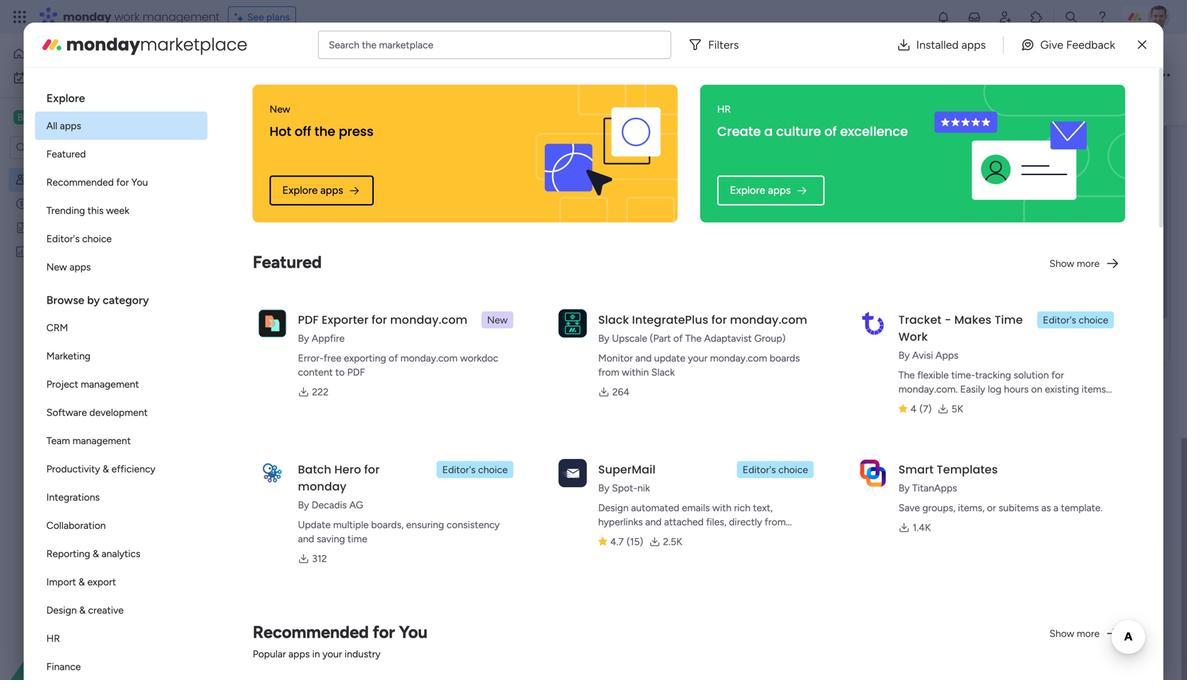 Task type: locate. For each thing, give the bounding box(es) containing it.
editor's choice right time
[[1043, 314, 1108, 326]]

pdf
[[298, 312, 319, 328], [347, 366, 365, 378]]

new right the add
[[262, 365, 281, 377]]

and left the (7)
[[899, 397, 915, 409]]

a right as
[[1053, 502, 1059, 514]]

trending this week
[[46, 205, 129, 217]]

2 vertical spatial management
[[73, 435, 131, 447]]

new inside discover new abilities with our outlook integrations
[[353, 179, 372, 191]]

add view image
[[1156, 106, 1162, 116]]

search
[[329, 39, 359, 51]]

1 horizontal spatial pdf
[[347, 366, 365, 378]]

with inside discover new abilities with our outlook integrations
[[410, 179, 429, 191]]

2 show more from the top
[[1049, 628, 1100, 640]]

by avisi apps
[[899, 349, 959, 361]]

marketplace down monday work management in the top left of the page
[[140, 33, 247, 57]]

phoenix
[[510, 67, 559, 85], [267, 214, 302, 226]]

0 horizontal spatial my contacts
[[33, 174, 90, 186]]

1 horizontal spatial my contacts
[[215, 45, 354, 76]]

monday down 'work'
[[66, 33, 140, 57]]

workspace selection element
[[13, 109, 89, 126]]

editor's up "consistency"
[[442, 464, 476, 476]]

work
[[114, 9, 140, 25]]

editor's up text, in the right of the page
[[743, 464, 776, 476]]

0 vertical spatial phoenix levy
[[510, 67, 590, 85]]

0 horizontal spatial the
[[315, 123, 335, 141]]

1 horizontal spatial of
[[673, 332, 683, 344]]

0 vertical spatial recommended for you
[[46, 176, 148, 188]]

app logo image left batch
[[258, 459, 287, 487]]

editor's inside option
[[46, 233, 80, 245]]

& for productivity
[[103, 463, 109, 475]]

management for project management
[[81, 378, 139, 390]]

1 vertical spatial a
[[1053, 502, 1059, 514]]

recommended up tracker
[[46, 176, 114, 188]]

1 horizontal spatial explore apps
[[730, 184, 791, 197]]

1 horizontal spatial the
[[362, 39, 377, 51]]

contacts up tracker
[[49, 174, 90, 186]]

explore inside heading
[[46, 92, 85, 105]]

monday marketplace
[[66, 33, 247, 57]]

levy
[[562, 67, 590, 85], [304, 214, 325, 226]]

supermail
[[598, 462, 656, 478]]

explore heading
[[35, 79, 207, 112]]

list box containing explore
[[35, 79, 207, 680]]

app logo image left upscale
[[559, 309, 587, 338]]

1 horizontal spatial your
[[688, 352, 708, 364]]

all apps
[[46, 120, 81, 132]]

recommended up in
[[253, 622, 369, 643]]

phoenix levy down contact
[[267, 214, 325, 226]]

table
[[260, 87, 283, 99]]

1 vertical spatial recommended
[[253, 622, 369, 643]]

explore apps for a
[[730, 184, 791, 197]]

0 vertical spatial the
[[685, 332, 702, 344]]

(15)
[[627, 536, 643, 548]]

1 vertical spatial recommended for you
[[253, 622, 427, 643]]

hero
[[334, 462, 361, 478]]

levy down outlook button
[[304, 214, 325, 226]]

of
[[824, 123, 837, 141], [673, 332, 683, 344], [389, 352, 398, 364]]

1 show more button from the top
[[1044, 252, 1125, 275]]

editor's for batch hero for monday
[[442, 464, 476, 476]]

plans
[[266, 11, 290, 23]]

1 horizontal spatial phoenix
[[510, 67, 559, 85]]

and down update on the bottom left of page
[[298, 533, 314, 545]]

phoenix up leilani
[[267, 214, 302, 226]]

list box
[[35, 79, 207, 680], [0, 165, 180, 455]]

new up workdoc
[[487, 314, 508, 326]]

0 horizontal spatial design
[[46, 604, 77, 617]]

new down table
[[270, 103, 290, 115]]

1 vertical spatial you
[[399, 622, 427, 643]]

add
[[242, 365, 260, 377]]

1 horizontal spatial with
[[712, 502, 732, 514]]

new for discover
[[353, 179, 372, 191]]

save groups, items, or subitems as a template.
[[899, 502, 1103, 514]]

0 horizontal spatial slack
[[598, 312, 629, 328]]

you
[[131, 176, 148, 188], [399, 622, 427, 643]]

1 show from the top
[[1049, 258, 1074, 270]]

1 vertical spatial your
[[322, 648, 342, 660]]

0 horizontal spatial hr
[[46, 633, 60, 645]]

design inside design automated emails with rich text, hyperlinks and attached files, directly from monday.com
[[598, 502, 629, 514]]

0 vertical spatial 1
[[643, 105, 647, 117]]

& inside option
[[103, 463, 109, 475]]

a right create
[[764, 123, 773, 141]]

by up error- at the bottom
[[298, 332, 309, 344]]

krause
[[297, 265, 327, 277]]

the up "monitor and update your monday.com boards from within slack"
[[685, 332, 702, 344]]

by inside slack integrateplus for monday.com by upscale (part of the adaptavist group)
[[598, 332, 609, 344]]

monday marketplace image
[[41, 34, 63, 56]]

close image
[[512, 51, 520, 62]]

by for tracket - makes time work
[[899, 349, 910, 361]]

add new group
[[242, 365, 310, 377]]

1 show more from the top
[[1049, 258, 1100, 270]]

0 horizontal spatial with
[[410, 179, 429, 191]]

phoenix inside field
[[510, 67, 559, 85]]

explore down our
[[403, 222, 436, 234]]

management up productivity & efficiency
[[73, 435, 131, 447]]

2 show from the top
[[1049, 628, 1074, 640]]

banner logo image
[[925, 85, 1108, 223], [545, 107, 661, 200]]

editor's choice for tracket - makes time work
[[1043, 314, 1108, 326]]

& left creative on the bottom left of the page
[[79, 604, 86, 617]]

editor's down trending
[[46, 233, 80, 245]]

0 vertical spatial monday
[[63, 9, 111, 25]]

by up update on the bottom left of page
[[298, 499, 309, 511]]

with up files,
[[712, 502, 732, 514]]

-
[[945, 312, 951, 328]]

1 horizontal spatial levy
[[562, 67, 590, 85]]

time-
[[951, 369, 975, 381]]

update
[[654, 352, 685, 364]]

with left our
[[410, 179, 429, 191]]

spot-
[[612, 482, 637, 494]]

of for create a culture of excellence
[[824, 123, 837, 141]]

of right "(part"
[[673, 332, 683, 344]]

browse by category heading
[[35, 281, 207, 314]]

outlook button
[[313, 192, 348, 206]]

0 vertical spatial show more
[[1049, 258, 1100, 270]]

monday inside 'batch hero for monday'
[[298, 479, 347, 495]]

2 vertical spatial monday
[[298, 479, 347, 495]]

monday.com inside error-free exporting of monday.com workdoc content to pdf
[[400, 352, 458, 364]]

with for our
[[410, 179, 429, 191]]

industry
[[345, 648, 381, 660]]

app logo image for supermail
[[559, 459, 587, 487]]

0 vertical spatial the
[[362, 39, 377, 51]]

basic
[[33, 111, 60, 124]]

0 vertical spatial phoenix
[[510, 67, 559, 85]]

0 horizontal spatial explore apps
[[282, 184, 343, 197]]

for up adaptavist
[[711, 312, 727, 328]]

culture
[[776, 123, 821, 141]]

apps down culture
[[768, 184, 791, 197]]

popular
[[253, 648, 286, 660]]

new up browse
[[46, 261, 67, 273]]

text,
[[753, 502, 773, 514]]

crm down browse
[[46, 322, 68, 334]]

explore apps
[[282, 184, 343, 197], [730, 184, 791, 197]]

slack down update
[[651, 366, 675, 378]]

updates / 1 button
[[586, 100, 647, 123]]

the up show board description icon
[[362, 39, 377, 51]]

featured inside option
[[46, 148, 86, 160]]

1 vertical spatial hr
[[46, 633, 60, 645]]

banner logo image for create a culture of excellence
[[925, 85, 1108, 223]]

recommended inside 'option'
[[46, 176, 114, 188]]

my up main
[[215, 45, 247, 76]]

update
[[298, 519, 331, 531]]

by left avisi
[[899, 349, 910, 361]]

phoenix levy
[[510, 67, 590, 85], [267, 214, 325, 226]]

for up trending this week option
[[116, 176, 129, 188]]

& left export
[[79, 576, 85, 588]]

by up monitor
[[598, 332, 609, 344]]

hr
[[717, 103, 731, 115], [46, 633, 60, 645]]

everyone at beyond imagination image
[[1116, 66, 1135, 85]]

1 vertical spatial my contacts
[[33, 174, 90, 186]]

for inside 'option'
[[116, 176, 129, 188]]

phoenix levy inside field
[[510, 67, 590, 85]]

monday.com up group)
[[730, 312, 807, 328]]

option
[[0, 167, 180, 170]]

monday down batch
[[298, 479, 347, 495]]

off
[[295, 123, 311, 141]]

monday.com down adaptavist
[[710, 352, 767, 364]]

the right off
[[315, 123, 335, 141]]

new left contact
[[220, 125, 240, 137]]

2 more from the top
[[1077, 628, 1100, 640]]

management up monday marketplace
[[143, 9, 220, 25]]

by
[[298, 332, 309, 344], [598, 332, 609, 344], [899, 349, 910, 361], [598, 482, 609, 494], [899, 482, 910, 494], [298, 499, 309, 511]]

1 vertical spatial the
[[315, 123, 335, 141]]

new contact
[[220, 125, 277, 137]]

management
[[143, 9, 220, 25], [81, 378, 139, 390], [73, 435, 131, 447]]

by inside smart templates by titanapps
[[899, 482, 910, 494]]

1 vertical spatial phoenix
[[267, 214, 302, 226]]

design automated emails with rich text, hyperlinks and attached files, directly from monday.com
[[598, 502, 786, 542]]

contacts up discover
[[297, 158, 356, 176]]

workspace image
[[13, 110, 28, 125]]

0 horizontal spatial from
[[598, 366, 619, 378]]

editor's choice up text, in the right of the page
[[743, 464, 808, 476]]

explore integrations button
[[397, 217, 497, 240]]

explore apps down create
[[730, 184, 791, 197]]

featured
[[46, 148, 86, 160], [253, 252, 322, 272]]

1 more from the top
[[1077, 258, 1100, 270]]

crm
[[62, 111, 87, 124], [46, 322, 68, 334]]

1 horizontal spatial a
[[1053, 502, 1059, 514]]

0 horizontal spatial levy
[[304, 214, 325, 226]]

2 vertical spatial of
[[389, 352, 398, 364]]

software development option
[[35, 399, 207, 427]]

pdf inside error-free exporting of monday.com workdoc content to pdf
[[347, 366, 365, 378]]

0 vertical spatial hr
[[717, 103, 731, 115]]

your for industry
[[322, 648, 342, 660]]

1 horizontal spatial recommended
[[253, 622, 369, 643]]

the down avisi
[[899, 369, 915, 381]]

0 horizontal spatial pdf
[[298, 312, 319, 328]]

0 horizontal spatial phoenix
[[267, 214, 302, 226]]

home link
[[8, 42, 172, 65]]

1 explore apps from the left
[[282, 184, 343, 197]]

makes
[[954, 312, 992, 328]]

finance option
[[35, 653, 207, 680]]

for right hero
[[364, 462, 380, 478]]

app logo image left by spot-nik
[[559, 459, 587, 487]]

0 horizontal spatial a
[[764, 123, 773, 141]]

1 vertical spatial show more button
[[1044, 623, 1125, 645]]

2 show more button from the top
[[1044, 623, 1125, 645]]

Search field
[[331, 121, 373, 141]]

management up development
[[81, 378, 139, 390]]

1.4k
[[913, 522, 931, 534]]

monday up the home option
[[63, 9, 111, 25]]

0 horizontal spatial recommended
[[46, 176, 114, 188]]

apps right all
[[60, 120, 81, 132]]

0 vertical spatial show more button
[[1044, 252, 1125, 275]]

1 vertical spatial the
[[899, 369, 915, 381]]

your right in
[[322, 648, 342, 660]]

choice for batch hero for monday
[[478, 464, 508, 476]]

by left spot-
[[598, 482, 609, 494]]

team management
[[46, 435, 131, 447]]

editor's choice up "consistency"
[[442, 464, 508, 476]]

my up deal
[[33, 174, 47, 186]]

0 horizontal spatial new
[[262, 365, 281, 377]]

& inside option
[[93, 548, 99, 560]]

smart templates by titanapps
[[899, 462, 998, 494]]

recommended for you inside 'option'
[[46, 176, 148, 188]]

and up the within
[[635, 352, 652, 364]]

1 vertical spatial show more
[[1049, 628, 1100, 640]]

1 vertical spatial of
[[673, 332, 683, 344]]

app logo image up add new group
[[258, 309, 287, 338]]

monday marketplace image
[[1030, 10, 1044, 24]]

team management option
[[35, 427, 207, 455]]

0 vertical spatial from
[[598, 366, 619, 378]]

by up save
[[899, 482, 910, 494]]

to
[[335, 366, 345, 378]]

0 vertical spatial recommended
[[46, 176, 114, 188]]

0 horizontal spatial recommended for you
[[46, 176, 148, 188]]

apps inside button
[[961, 38, 986, 52]]

1 vertical spatial phoenix levy
[[267, 214, 325, 226]]

crm inside option
[[46, 322, 68, 334]]

slack up upscale
[[598, 312, 629, 328]]

1 vertical spatial levy
[[304, 214, 325, 226]]

terry turtle image
[[1103, 66, 1121, 85]]

0 vertical spatial you
[[131, 176, 148, 188]]

banner logo image for hot off the press
[[545, 107, 661, 200]]

1 down discover new abilities with our outlook integrations
[[386, 219, 389, 227]]

0 horizontal spatial featured
[[46, 148, 86, 160]]

of inside error-free exporting of monday.com workdoc content to pdf
[[389, 352, 398, 364]]

collaboration option
[[35, 512, 207, 540]]

more
[[1077, 258, 1100, 270], [1077, 628, 1100, 640]]

integrations down 'abilities'
[[350, 193, 403, 205]]

management inside team management option
[[73, 435, 131, 447]]

1
[[643, 105, 647, 117], [386, 219, 389, 227]]

1 vertical spatial integrations
[[438, 222, 491, 234]]

my contacts inside list box
[[33, 174, 90, 186]]

marketplace up add to favorites icon
[[379, 39, 433, 51]]

with inside design automated emails with rich text, hyperlinks and attached files, directly from monday.com
[[712, 502, 732, 514]]

0 vertical spatial featured
[[46, 148, 86, 160]]

& for reporting
[[93, 548, 99, 560]]

reporting & analytics
[[46, 548, 140, 560]]

hr right log
[[717, 103, 731, 115]]

show more for featured
[[1049, 258, 1100, 270]]

see plans
[[247, 11, 290, 23]]

monday for monday work management
[[63, 9, 111, 25]]

design & creative
[[46, 604, 124, 617]]

tracker
[[55, 198, 87, 210]]

management inside project management "option"
[[81, 378, 139, 390]]

explore down create
[[730, 184, 765, 197]]

0 horizontal spatial integrations
[[350, 193, 403, 205]]

monday.com down hyperlinks
[[598, 530, 655, 542]]

0 vertical spatial with
[[410, 179, 429, 191]]

avisi
[[912, 349, 933, 361]]

1 horizontal spatial slack
[[651, 366, 675, 378]]

0 vertical spatial slack
[[598, 312, 629, 328]]

0 vertical spatial design
[[598, 502, 629, 514]]

choice inside option
[[82, 233, 112, 245]]

1 vertical spatial design
[[46, 604, 77, 617]]

0 vertical spatial of
[[824, 123, 837, 141]]

0 horizontal spatial you
[[131, 176, 148, 188]]

your
[[688, 352, 708, 364], [322, 648, 342, 660]]

1 horizontal spatial banner logo image
[[925, 85, 1108, 223]]

exporter
[[322, 312, 369, 328]]

design up hyperlinks
[[598, 502, 629, 514]]

new inside new apps option
[[46, 261, 67, 273]]

0 vertical spatial more
[[1077, 258, 1100, 270]]

new inside add new group button
[[262, 365, 281, 377]]

log
[[988, 383, 1002, 395]]

& left analytics
[[93, 548, 99, 560]]

1 vertical spatial management
[[81, 378, 139, 390]]

1 horizontal spatial featured
[[253, 252, 322, 272]]

of right culture
[[824, 123, 837, 141]]

upscale
[[612, 332, 647, 344]]

home option
[[8, 42, 172, 65]]

2 explore apps from the left
[[730, 184, 791, 197]]

workdoc
[[460, 352, 498, 364]]

& left efficiency
[[103, 463, 109, 475]]

your right update
[[688, 352, 708, 364]]

and
[[635, 352, 652, 364], [899, 397, 915, 409], [645, 516, 662, 528], [298, 533, 314, 545]]

1 horizontal spatial my
[[215, 45, 247, 76]]

search everything image
[[1064, 10, 1078, 24]]

0 vertical spatial my
[[215, 45, 247, 76]]

pdf right the to
[[347, 366, 365, 378]]

for up existing
[[1051, 369, 1064, 381]]

1 vertical spatial crm
[[46, 322, 68, 334]]

error-
[[298, 352, 324, 364]]

contacts up table
[[253, 45, 354, 76]]

0 vertical spatial new
[[353, 179, 372, 191]]

reporting & analytics option
[[35, 540, 207, 568]]

files,
[[706, 516, 726, 528]]

(7)
[[919, 403, 932, 415]]

design inside option
[[46, 604, 77, 617]]

0 vertical spatial pdf
[[298, 312, 319, 328]]

show more for recommended for you
[[1049, 628, 1100, 640]]

0 vertical spatial my contacts
[[215, 45, 354, 76]]

0 vertical spatial show
[[1049, 258, 1074, 270]]

editor's choice for batch hero for monday
[[442, 464, 508, 476]]

design for design automated emails with rich text, hyperlinks and attached files, directly from monday.com
[[598, 502, 629, 514]]

in
[[312, 648, 320, 660]]

integrations down our
[[438, 222, 491, 234]]

0 vertical spatial levy
[[562, 67, 590, 85]]

app logo image for batch hero for monday
[[258, 459, 287, 487]]

primary contacts
[[243, 158, 356, 176]]

my contacts
[[215, 45, 354, 76], [33, 174, 90, 186]]

show for featured
[[1049, 258, 1074, 270]]

1 horizontal spatial marketplace
[[379, 39, 433, 51]]

1 horizontal spatial the
[[899, 369, 915, 381]]

2 horizontal spatial of
[[824, 123, 837, 141]]

and inside the flexible time-tracking solution for monday.com. easily log hours on existing items and subitems.
[[899, 397, 915, 409]]

1 vertical spatial my
[[33, 174, 47, 186]]

1 vertical spatial monday
[[66, 33, 140, 57]]

from down monitor
[[598, 366, 619, 378]]

new for add
[[262, 365, 281, 377]]

of right exporting
[[389, 352, 398, 364]]

for
[[116, 176, 129, 188], [372, 312, 387, 328], [711, 312, 727, 328], [1051, 369, 1064, 381], [364, 462, 380, 478], [373, 622, 395, 643]]

0 horizontal spatial your
[[322, 648, 342, 660]]

1 vertical spatial featured
[[253, 252, 322, 272]]

monday work management
[[63, 9, 220, 25]]

trending this week option
[[35, 196, 207, 225]]

0 horizontal spatial banner logo image
[[545, 107, 661, 200]]

new left 'abilities'
[[353, 179, 372, 191]]

recommended for you
[[46, 176, 148, 188], [253, 622, 427, 643]]

editor's right time
[[1043, 314, 1076, 326]]

for inside the flexible time-tracking solution for monday.com. easily log hours on existing items and subitems.
[[1051, 369, 1064, 381]]

slack inside "monitor and update your monday.com boards from within slack"
[[651, 366, 675, 378]]

more for featured
[[1077, 258, 1100, 270]]

subitems.
[[917, 397, 960, 409]]

contact
[[306, 188, 342, 200]]

1 horizontal spatial phoenix levy
[[510, 67, 590, 85]]

my contacts up deal tracker
[[33, 174, 90, 186]]

editor's choice down trending this week
[[46, 233, 112, 245]]

0 horizontal spatial 1
[[386, 219, 389, 227]]

from inside design automated emails with rich text, hyperlinks and attached files, directly from monday.com
[[765, 516, 786, 528]]

0 horizontal spatial marketplace
[[140, 33, 247, 57]]

levy up the updates / 1 button
[[562, 67, 590, 85]]

show more
[[1049, 258, 1100, 270], [1049, 628, 1100, 640]]

templates
[[937, 462, 998, 478]]

of for error-free exporting of monday.com workdoc content to pdf
[[389, 352, 398, 364]]

explore up basic crm
[[46, 92, 85, 105]]

show
[[1049, 258, 1074, 270], [1049, 628, 1074, 640]]

and down automated
[[645, 516, 662, 528]]

from down text, in the right of the page
[[765, 516, 786, 528]]

contacts
[[253, 45, 354, 76], [297, 158, 356, 176], [49, 174, 90, 186]]

public dashboard image
[[15, 245, 28, 259]]

1 vertical spatial from
[[765, 516, 786, 528]]

as
[[1041, 502, 1051, 514]]

new
[[353, 179, 372, 191], [262, 365, 281, 377]]

my contacts up table
[[215, 45, 354, 76]]

outlook
[[313, 193, 348, 205]]

contacts inside field
[[297, 158, 356, 176]]

your inside "monitor and update your monday.com boards from within slack"
[[688, 352, 708, 364]]

hr up finance
[[46, 633, 60, 645]]

hot
[[270, 123, 291, 141]]

the inside slack integrateplus for monday.com by upscale (part of the adaptavist group)
[[685, 332, 702, 344]]

tracket
[[899, 312, 942, 328]]

recommended for you up industry
[[253, 622, 427, 643]]

1 vertical spatial slack
[[651, 366, 675, 378]]

help image
[[1095, 10, 1109, 24]]

pdf up by appfire
[[298, 312, 319, 328]]

app logo image
[[258, 309, 287, 338], [559, 309, 587, 338], [859, 309, 887, 338], [258, 459, 287, 487], [559, 459, 587, 487], [859, 459, 887, 487]]

notifications image
[[936, 10, 950, 24]]

0 vertical spatial a
[[764, 123, 773, 141]]

content
[[298, 366, 333, 378]]

0 vertical spatial crm
[[62, 111, 87, 124]]



Task type: vqa. For each thing, say whether or not it's contained in the screenshot.
for in the option
yes



Task type: describe. For each thing, give the bounding box(es) containing it.
flexible
[[917, 369, 949, 381]]

monday for monday marketplace
[[66, 33, 140, 57]]

tracket - makes time work
[[899, 312, 1023, 345]]

group
[[283, 365, 310, 377]]

lottie animation image
[[0, 538, 180, 680]]

new inside new contact 'button'
[[220, 125, 240, 137]]

batch
[[298, 462, 331, 478]]

new apps
[[46, 261, 91, 273]]

0 horizontal spatial my
[[33, 174, 47, 186]]

trending
[[46, 205, 85, 217]]

boards
[[770, 352, 800, 364]]

leilani krause
[[267, 265, 327, 277]]

activity
[[655, 105, 690, 117]]

app logo image left smart
[[859, 459, 887, 487]]

activity log
[[655, 105, 709, 117]]

design for design & creative
[[46, 604, 77, 617]]

finance
[[46, 661, 81, 673]]

v2 search image
[[320, 123, 331, 139]]

home
[[31, 48, 58, 60]]

recommended for you option
[[35, 168, 207, 196]]

help button
[[1115, 640, 1164, 663]]

team
[[46, 435, 70, 447]]

give
[[1040, 38, 1063, 52]]

the inside the flexible time-tracking solution for monday.com. easily log hours on existing items and subitems.
[[899, 369, 915, 381]]

items,
[[958, 502, 985, 514]]

productivity & efficiency
[[46, 463, 155, 475]]

software
[[46, 407, 87, 419]]

5k
[[952, 403, 963, 415]]

decadis
[[312, 499, 347, 511]]

directly
[[729, 516, 762, 528]]

give feedback
[[1040, 38, 1115, 52]]

contacts for my contacts field
[[253, 45, 354, 76]]

of inside slack integrateplus for monday.com by upscale (part of the adaptavist group)
[[673, 332, 683, 344]]

with for rich
[[712, 502, 732, 514]]

Phoenix Levy field
[[507, 67, 1095, 85]]

main table button
[[214, 82, 294, 105]]

see
[[247, 11, 264, 23]]

from inside "monitor and update your monday.com boards from within slack"
[[598, 366, 619, 378]]

editor's choice for supermail
[[743, 464, 808, 476]]

productivity & efficiency option
[[35, 455, 207, 483]]

monday.com inside slack integrateplus for monday.com by upscale (part of the adaptavist group)
[[730, 312, 807, 328]]

design & creative option
[[35, 596, 207, 625]]

show more button for recommended for you
[[1044, 623, 1125, 645]]

integrations
[[46, 491, 100, 503]]

by spot-nik
[[598, 482, 650, 494]]

your for monday.com
[[688, 352, 708, 364]]

slack inside slack integrateplus for monday.com by upscale (part of the adaptavist group)
[[598, 312, 629, 328]]

smart
[[899, 462, 934, 478]]

editor's choice option
[[35, 225, 207, 253]]

create
[[717, 123, 761, 141]]

press
[[339, 123, 374, 141]]

add new group button
[[216, 360, 316, 382]]

efficiency
[[111, 463, 155, 475]]

project management option
[[35, 370, 207, 399]]

integrateplus
[[632, 312, 708, 328]]

and inside "monitor and update your monday.com boards from within slack"
[[635, 352, 652, 364]]

& for design
[[79, 604, 86, 617]]

add to favorites image
[[388, 53, 402, 67]]

template.
[[1061, 502, 1103, 514]]

invite members image
[[998, 10, 1013, 24]]

editor's for supermail
[[743, 464, 776, 476]]

integrations option
[[35, 483, 207, 512]]

0 horizontal spatial phoenix levy
[[267, 214, 325, 226]]

all
[[46, 120, 57, 132]]

crm inside workspace selection element
[[62, 111, 87, 124]]

264
[[612, 386, 630, 398]]

new apps option
[[35, 253, 207, 281]]

within
[[622, 366, 649, 378]]

integrations inside discover new abilities with our outlook integrations
[[350, 193, 403, 205]]

multiple
[[333, 519, 369, 531]]

angle down image
[[290, 125, 297, 136]]

for inside 'batch hero for monday'
[[364, 462, 380, 478]]

1 horizontal spatial you
[[399, 622, 427, 643]]

for right exporter
[[372, 312, 387, 328]]

b
[[17, 111, 24, 123]]

explore apps for off
[[282, 184, 343, 197]]

solution
[[1014, 369, 1049, 381]]

see plans button
[[228, 6, 296, 28]]

for inside slack integrateplus for monday.com by upscale (part of the adaptavist group)
[[711, 312, 727, 328]]

hr inside hr option
[[46, 633, 60, 645]]

create a culture of excellence
[[717, 123, 908, 141]]

and inside design automated emails with rich text, hyperlinks and attached files, directly from monday.com
[[645, 516, 662, 528]]

main table
[[236, 87, 283, 99]]

& for import
[[79, 576, 85, 588]]

monday.com.
[[899, 383, 958, 395]]

dapulse x slim image
[[1138, 36, 1146, 53]]

groups,
[[922, 502, 956, 514]]

for up industry
[[373, 622, 395, 643]]

subitems
[[999, 502, 1039, 514]]

show board description image
[[364, 54, 381, 68]]

apps up by
[[69, 261, 91, 273]]

levy inside field
[[562, 67, 590, 85]]

excellence
[[840, 123, 908, 141]]

contact
[[243, 125, 277, 137]]

choice for supermail
[[778, 464, 808, 476]]

basic crm
[[33, 111, 87, 124]]

monday.com inside design automated emails with rich text, hyperlinks and attached files, directly from monday.com
[[598, 530, 655, 542]]

updates / 1
[[597, 105, 647, 117]]

show more button for featured
[[1044, 252, 1125, 275]]

filters button
[[683, 31, 750, 59]]

export
[[87, 576, 116, 588]]

4 (7)
[[911, 403, 932, 415]]

by
[[87, 294, 100, 307]]

choice for tracket - makes time work
[[1079, 314, 1108, 326]]

slack integrateplus for monday.com by upscale (part of the adaptavist group)
[[598, 312, 807, 344]]

and inside update multiple boards, ensuring consistency and saving time
[[298, 533, 314, 545]]

project management
[[46, 378, 139, 390]]

by for supermail
[[598, 482, 609, 494]]

hr option
[[35, 625, 207, 653]]

Search in workspace field
[[30, 140, 118, 156]]

easily
[[960, 383, 985, 395]]

you inside 'option'
[[131, 176, 148, 188]]

collaboration
[[46, 520, 106, 532]]

browse
[[46, 294, 84, 307]]

app logo image for pdf exporter for monday.com
[[258, 309, 287, 338]]

contacts for primary contacts field
[[297, 158, 356, 176]]

ag
[[349, 499, 363, 511]]

lottie animation element
[[0, 538, 180, 680]]

ensuring
[[406, 519, 444, 531]]

1 horizontal spatial recommended for you
[[253, 622, 427, 643]]

1 horizontal spatial hr
[[717, 103, 731, 115]]

discover
[[313, 179, 351, 191]]

popular apps in your industry
[[253, 648, 381, 660]]

apps down primary contacts field
[[320, 184, 343, 197]]

editor's choice inside option
[[46, 233, 112, 245]]

installed apps
[[916, 38, 986, 52]]

1 horizontal spatial 1
[[643, 105, 647, 117]]

1 vertical spatial 1
[[386, 219, 389, 227]]

marketing option
[[35, 342, 207, 370]]

app logo image for tracket - makes time work
[[859, 309, 887, 338]]

My Contacts field
[[211, 45, 358, 76]]

monitor and update your monday.com boards from within slack
[[598, 352, 800, 378]]

import
[[46, 576, 76, 588]]

contacts inside list box
[[49, 174, 90, 186]]

integrations inside button
[[438, 222, 491, 234]]

abilities
[[374, 179, 407, 191]]

by decadis ag
[[298, 499, 363, 511]]

management for team management
[[73, 435, 131, 447]]

public board image
[[15, 221, 28, 235]]

hours
[[1004, 383, 1029, 395]]

312
[[312, 553, 327, 565]]

discover new abilities with our outlook integrations
[[313, 179, 448, 205]]

0 vertical spatial management
[[143, 9, 220, 25]]

pdf exporter for monday.com
[[298, 312, 467, 328]]

time
[[995, 312, 1023, 328]]

our
[[431, 179, 445, 191]]

featured option
[[35, 140, 207, 168]]

hot off the press
[[270, 123, 374, 141]]

analytics
[[101, 548, 140, 560]]

show for recommended for you
[[1049, 628, 1074, 640]]

/
[[636, 105, 640, 117]]

2.5k
[[663, 536, 682, 548]]

monday.com up error-free exporting of monday.com workdoc content to pdf
[[390, 312, 467, 328]]

update feed image
[[967, 10, 981, 24]]

search the marketplace
[[329, 39, 433, 51]]

free
[[324, 352, 341, 364]]

list box containing my contacts
[[0, 165, 180, 455]]

select product image
[[13, 10, 27, 24]]

editor's for tracket - makes time work
[[1043, 314, 1076, 326]]

error-free exporting of monday.com workdoc content to pdf
[[298, 352, 498, 378]]

apps left in
[[288, 648, 310, 660]]

productivity
[[46, 463, 100, 475]]

by for batch hero for monday
[[298, 499, 309, 511]]

by for pdf exporter for monday.com
[[298, 332, 309, 344]]

project
[[46, 378, 78, 390]]

terry turtle image
[[1148, 6, 1170, 28]]

explore down primary contacts field
[[282, 184, 318, 197]]

crm option
[[35, 314, 207, 342]]

on
[[1031, 383, 1042, 395]]

installed apps button
[[885, 31, 997, 59]]

monday.com inside "monitor and update your monday.com boards from within slack"
[[710, 352, 767, 364]]

more for recommended for you
[[1077, 628, 1100, 640]]

import & export option
[[35, 568, 207, 596]]

Primary Contacts field
[[240, 158, 360, 177]]

explore inside button
[[403, 222, 436, 234]]

all apps option
[[35, 112, 207, 140]]

new contact button
[[214, 119, 283, 142]]



